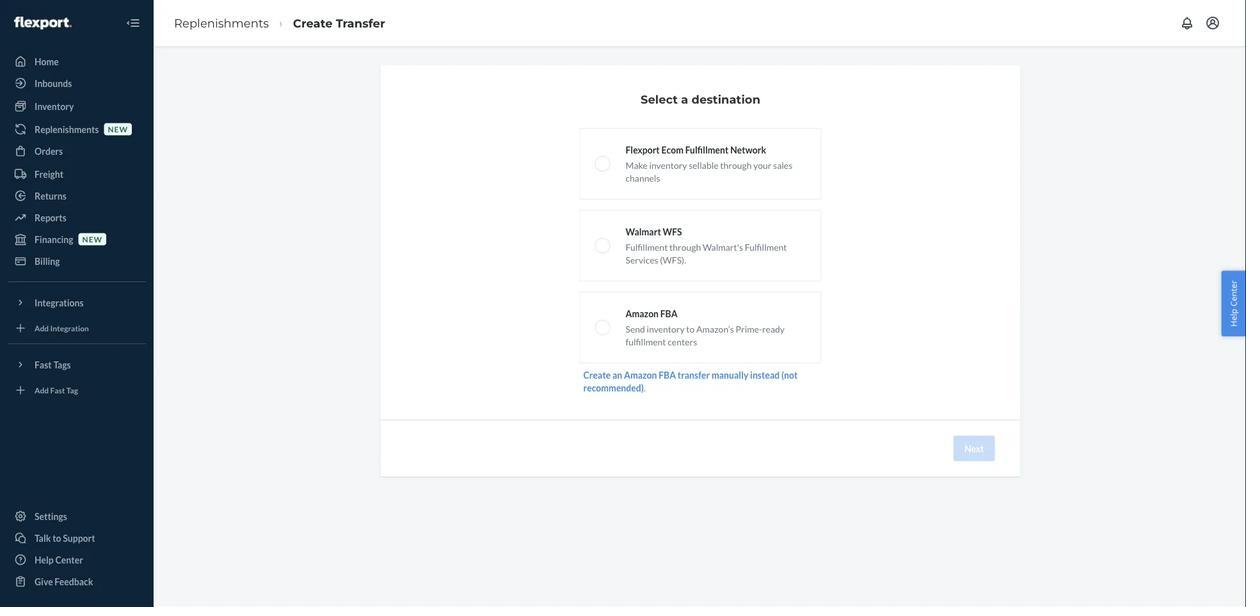 Task type: describe. For each thing, give the bounding box(es) containing it.
help center link
[[8, 550, 146, 570]]

settings link
[[8, 506, 146, 527]]

fulfillment for sellable
[[685, 144, 729, 155]]

recommended)
[[583, 382, 644, 393]]

make
[[626, 160, 648, 171]]

inbounds link
[[8, 73, 146, 93]]

send
[[626, 324, 645, 334]]

amazon inside amazon fba send inventory to amazon's prime-ready fulfillment centers
[[626, 308, 659, 319]]

walmart wfs fulfillment through walmart's fulfillment services (wfs).
[[626, 226, 787, 265]]

a
[[681, 92, 688, 106]]

talk to support
[[35, 533, 95, 544]]

(wfs).
[[660, 254, 686, 265]]

sales
[[773, 160, 793, 171]]

create transfer link
[[293, 16, 385, 30]]

transfer
[[336, 16, 385, 30]]

give feedback button
[[8, 572, 146, 592]]

through inside walmart wfs fulfillment through walmart's fulfillment services (wfs).
[[669, 242, 701, 252]]

freight
[[35, 169, 63, 180]]

network
[[730, 144, 766, 155]]

flexport ecom fulfillment network make inventory sellable through your sales channels
[[626, 144, 793, 183]]

manually
[[712, 370, 748, 380]]

returns
[[35, 190, 66, 201]]

create an amazon fba transfer manually instead (not recommended)
[[583, 370, 798, 393]]

(not
[[781, 370, 798, 380]]

services
[[626, 254, 658, 265]]

select a destination
[[641, 92, 760, 106]]

replenishments link
[[174, 16, 269, 30]]

open notifications image
[[1180, 15, 1195, 31]]

help center inside button
[[1228, 280, 1239, 327]]

inbounds
[[35, 78, 72, 89]]

feedback
[[55, 576, 93, 587]]

to inside amazon fba send inventory to amazon's prime-ready fulfillment centers
[[686, 324, 695, 334]]

1 vertical spatial center
[[55, 555, 83, 565]]

freight link
[[8, 164, 146, 184]]

returns link
[[8, 186, 146, 206]]

fast tags button
[[8, 355, 146, 375]]

add integration
[[35, 323, 89, 333]]

home link
[[8, 51, 146, 72]]

prime-
[[736, 324, 762, 334]]

ecom
[[661, 144, 683, 155]]

billing
[[35, 256, 60, 267]]

reports
[[35, 212, 66, 223]]

amazon inside create an amazon fba transfer manually instead (not recommended)
[[624, 370, 657, 380]]

support
[[63, 533, 95, 544]]

help inside button
[[1228, 309, 1239, 327]]

0 horizontal spatial help
[[35, 555, 54, 565]]

create for create an amazon fba transfer manually instead (not recommended)
[[583, 370, 611, 380]]

0 horizontal spatial replenishments
[[35, 124, 99, 135]]

transfer
[[678, 370, 710, 380]]

amazon fba send inventory to amazon's prime-ready fulfillment centers
[[626, 308, 785, 347]]

fast inside fast tags dropdown button
[[35, 359, 52, 370]]

sellable
[[689, 160, 718, 171]]

fba inside amazon fba send inventory to amazon's prime-ready fulfillment centers
[[660, 308, 678, 319]]

breadcrumbs navigation
[[164, 4, 395, 42]]

next button
[[954, 436, 995, 461]]

add for add fast tag
[[35, 386, 49, 395]]

close navigation image
[[125, 15, 141, 31]]

to inside talk to support button
[[53, 533, 61, 544]]

create an amazon fba transfer manually instead (not recommended) link
[[583, 370, 798, 393]]

your
[[753, 160, 771, 171]]

ready
[[762, 324, 785, 334]]



Task type: locate. For each thing, give the bounding box(es) containing it.
inventory up the centers
[[647, 324, 685, 334]]

replenishments
[[174, 16, 269, 30], [35, 124, 99, 135]]

fulfillment right walmart's
[[745, 242, 787, 252]]

1 add from the top
[[35, 323, 49, 333]]

walmart's
[[703, 242, 743, 252]]

1 vertical spatial to
[[53, 533, 61, 544]]

orders link
[[8, 141, 146, 161]]

amazon up the send
[[626, 308, 659, 319]]

0 horizontal spatial create
[[293, 16, 333, 30]]

1 vertical spatial through
[[669, 242, 701, 252]]

fast left tags
[[35, 359, 52, 370]]

fba left transfer
[[659, 370, 676, 380]]

integrations button
[[8, 292, 146, 313]]

0 vertical spatial amazon
[[626, 308, 659, 319]]

inventory inside amazon fba send inventory to amazon's prime-ready fulfillment centers
[[647, 324, 685, 334]]

0 vertical spatial add
[[35, 323, 49, 333]]

2 add from the top
[[35, 386, 49, 395]]

add down fast tags
[[35, 386, 49, 395]]

0 vertical spatial through
[[720, 160, 752, 171]]

0 horizontal spatial through
[[669, 242, 701, 252]]

1 vertical spatial help center
[[35, 555, 83, 565]]

0 vertical spatial new
[[108, 124, 128, 134]]

amazon
[[626, 308, 659, 319], [624, 370, 657, 380]]

talk to support button
[[8, 528, 146, 548]]

create for create transfer
[[293, 16, 333, 30]]

1 vertical spatial replenishments
[[35, 124, 99, 135]]

inventory
[[35, 101, 74, 112]]

instead
[[750, 370, 780, 380]]

tag
[[66, 386, 78, 395]]

create
[[293, 16, 333, 30], [583, 370, 611, 380]]

create left an
[[583, 370, 611, 380]]

inventory
[[649, 160, 687, 171], [647, 324, 685, 334]]

1 horizontal spatial help center
[[1228, 280, 1239, 327]]

fast
[[35, 359, 52, 370], [50, 386, 65, 395]]

wfs
[[663, 226, 682, 237]]

fulfillment up sellable
[[685, 144, 729, 155]]

inventory inside flexport ecom fulfillment network make inventory sellable through your sales channels
[[649, 160, 687, 171]]

flexport
[[626, 144, 660, 155]]

give
[[35, 576, 53, 587]]

0 horizontal spatial new
[[82, 235, 102, 244]]

1 vertical spatial create
[[583, 370, 611, 380]]

to up the centers
[[686, 324, 695, 334]]

1 horizontal spatial to
[[686, 324, 695, 334]]

through up (wfs).
[[669, 242, 701, 252]]

new for financing
[[82, 235, 102, 244]]

1 horizontal spatial replenishments
[[174, 16, 269, 30]]

through inside flexport ecom fulfillment network make inventory sellable through your sales channels
[[720, 160, 752, 171]]

create left transfer
[[293, 16, 333, 30]]

add fast tag link
[[8, 380, 146, 401]]

home
[[35, 56, 59, 67]]

to
[[686, 324, 695, 334], [53, 533, 61, 544]]

add for add integration
[[35, 323, 49, 333]]

new
[[108, 124, 128, 134], [82, 235, 102, 244]]

fulfillment inside flexport ecom fulfillment network make inventory sellable through your sales channels
[[685, 144, 729, 155]]

fast left tag
[[50, 386, 65, 395]]

amazon's
[[696, 324, 734, 334]]

select
[[641, 92, 678, 106]]

new for replenishments
[[108, 124, 128, 134]]

1 vertical spatial fba
[[659, 370, 676, 380]]

help center button
[[1221, 271, 1246, 337]]

orders
[[35, 146, 63, 156]]

1 horizontal spatial new
[[108, 124, 128, 134]]

add left integration
[[35, 323, 49, 333]]

1 horizontal spatial through
[[720, 160, 752, 171]]

0 vertical spatial create
[[293, 16, 333, 30]]

1 horizontal spatial help
[[1228, 309, 1239, 327]]

.
[[644, 382, 646, 393]]

give feedback
[[35, 576, 93, 587]]

1 horizontal spatial center
[[1228, 280, 1239, 307]]

through down network
[[720, 160, 752, 171]]

0 horizontal spatial help center
[[35, 555, 83, 565]]

an
[[612, 370, 622, 380]]

fba inside create an amazon fba transfer manually instead (not recommended)
[[659, 370, 676, 380]]

through
[[720, 160, 752, 171], [669, 242, 701, 252]]

walmart
[[626, 226, 661, 237]]

integrations
[[35, 297, 84, 308]]

inventory down ecom
[[649, 160, 687, 171]]

inventory link
[[8, 96, 146, 116]]

center inside button
[[1228, 280, 1239, 307]]

replenishments inside breadcrumbs "navigation"
[[174, 16, 269, 30]]

2 horizontal spatial fulfillment
[[745, 242, 787, 252]]

fulfillment up services
[[626, 242, 668, 252]]

fba up the centers
[[660, 308, 678, 319]]

add fast tag
[[35, 386, 78, 395]]

integration
[[50, 323, 89, 333]]

next
[[964, 443, 984, 454]]

new down "reports" link
[[82, 235, 102, 244]]

billing link
[[8, 251, 146, 271]]

new up orders link
[[108, 124, 128, 134]]

fast inside the add fast tag link
[[50, 386, 65, 395]]

fast tags
[[35, 359, 71, 370]]

fulfillment for services
[[626, 242, 668, 252]]

centers
[[668, 336, 697, 347]]

fba
[[660, 308, 678, 319], [659, 370, 676, 380]]

create inside create an amazon fba transfer manually instead (not recommended)
[[583, 370, 611, 380]]

amazon up the .
[[624, 370, 657, 380]]

add
[[35, 323, 49, 333], [35, 386, 49, 395]]

0 vertical spatial help
[[1228, 309, 1239, 327]]

1 horizontal spatial fulfillment
[[685, 144, 729, 155]]

1 vertical spatial amazon
[[624, 370, 657, 380]]

help center
[[1228, 280, 1239, 327], [35, 555, 83, 565]]

1 vertical spatial fast
[[50, 386, 65, 395]]

0 vertical spatial fast
[[35, 359, 52, 370]]

1 vertical spatial inventory
[[647, 324, 685, 334]]

fulfillment
[[626, 336, 666, 347]]

open account menu image
[[1205, 15, 1221, 31]]

channels
[[626, 172, 660, 183]]

0 vertical spatial fba
[[660, 308, 678, 319]]

flexport logo image
[[14, 17, 72, 29]]

settings
[[35, 511, 67, 522]]

fulfillment
[[685, 144, 729, 155], [626, 242, 668, 252], [745, 242, 787, 252]]

financing
[[35, 234, 73, 245]]

0 vertical spatial inventory
[[649, 160, 687, 171]]

0 vertical spatial help center
[[1228, 280, 1239, 327]]

destination
[[691, 92, 760, 106]]

center
[[1228, 280, 1239, 307], [55, 555, 83, 565]]

0 vertical spatial replenishments
[[174, 16, 269, 30]]

0 horizontal spatial to
[[53, 533, 61, 544]]

tags
[[53, 359, 71, 370]]

talk
[[35, 533, 51, 544]]

add integration link
[[8, 318, 146, 339]]

create inside breadcrumbs "navigation"
[[293, 16, 333, 30]]

to right talk
[[53, 533, 61, 544]]

0 vertical spatial center
[[1228, 280, 1239, 307]]

1 horizontal spatial create
[[583, 370, 611, 380]]

reports link
[[8, 207, 146, 228]]

help
[[1228, 309, 1239, 327], [35, 555, 54, 565]]

1 vertical spatial new
[[82, 235, 102, 244]]

0 vertical spatial to
[[686, 324, 695, 334]]

add inside "link"
[[35, 323, 49, 333]]

0 horizontal spatial center
[[55, 555, 83, 565]]

0 horizontal spatial fulfillment
[[626, 242, 668, 252]]

1 vertical spatial add
[[35, 386, 49, 395]]

1 vertical spatial help
[[35, 555, 54, 565]]

create transfer
[[293, 16, 385, 30]]



Task type: vqa. For each thing, say whether or not it's contained in the screenshot.
to in the button
yes



